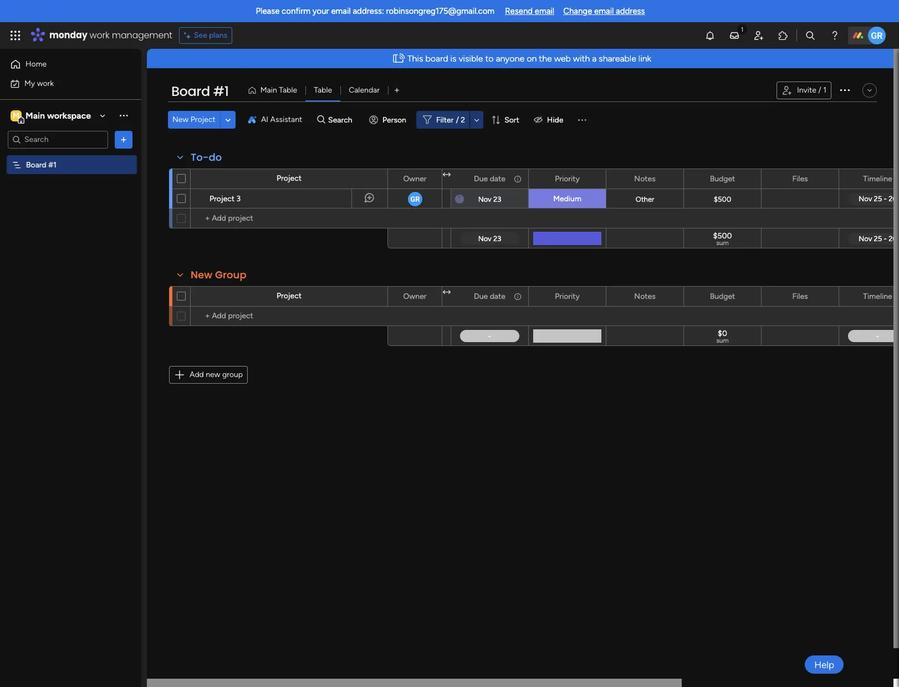 Task type: describe. For each thing, give the bounding box(es) containing it.
invite
[[798, 85, 817, 95]]

animation image
[[389, 49, 408, 68]]

main table button
[[243, 82, 306, 99]]

see plans button
[[179, 27, 233, 44]]

2 files field from the top
[[790, 290, 811, 303]]

apps image
[[778, 30, 789, 41]]

v2 search image
[[318, 114, 326, 126]]

add
[[190, 370, 204, 379]]

1 image
[[738, 23, 748, 35]]

v2 expand column image
[[443, 288, 451, 297]]

due date for the due date field corresponding to column information icon
[[474, 174, 506, 183]]

filter
[[437, 115, 454, 125]]

to-do
[[191, 150, 222, 164]]

1 table from the left
[[279, 85, 297, 95]]

budget for first "budget" field from the bottom
[[710, 292, 736, 301]]

to
[[486, 53, 494, 64]]

2 owner field from the top
[[401, 290, 430, 303]]

angle down image
[[226, 116, 231, 124]]

to-
[[191, 150, 209, 164]]

calendar
[[349, 85, 380, 95]]

please
[[256, 6, 280, 16]]

calendar button
[[341, 82, 388, 99]]

help
[[815, 659, 835, 670]]

due for the due date field related to column information image
[[474, 292, 488, 301]]

board #1 list box
[[0, 153, 141, 324]]

email for change email address
[[595, 6, 614, 16]]

invite / 1 button
[[777, 82, 832, 99]]

my work button
[[7, 75, 119, 92]]

hide
[[547, 115, 564, 125]]

/ for 1
[[819, 85, 822, 95]]

the
[[539, 53, 552, 64]]

add new group button
[[169, 366, 248, 384]]

group
[[215, 268, 247, 282]]

$500 sum
[[714, 231, 733, 247]]

work for monday
[[90, 29, 110, 42]]

monday work management
[[49, 29, 172, 42]]

work for my
[[37, 78, 54, 88]]

main workspace
[[26, 110, 91, 121]]

hide button
[[530, 111, 571, 129]]

do
[[209, 150, 222, 164]]

resend email
[[505, 6, 555, 16]]

greg robinson image
[[869, 27, 887, 44]]

new
[[206, 370, 221, 379]]

new project button
[[168, 111, 220, 129]]

2 notes from the top
[[635, 292, 656, 301]]

shareable
[[599, 53, 637, 64]]

change email address link
[[564, 6, 646, 16]]

my work
[[24, 78, 54, 88]]

address
[[616, 6, 646, 16]]

1 email from the left
[[331, 6, 351, 16]]

see
[[194, 31, 207, 40]]

notifications image
[[705, 30, 716, 41]]

workspace selection element
[[11, 109, 93, 123]]

timeline for group
[[864, 292, 893, 301]]

New Group field
[[188, 268, 249, 282]]

board #1 inside "list box"
[[26, 160, 56, 169]]

main for main table
[[261, 85, 277, 95]]

is
[[451, 53, 457, 64]]

this  board is visible to anyone on the web with a shareable link
[[408, 53, 652, 64]]

search everything image
[[806, 30, 817, 41]]

#1 inside field
[[213, 82, 229, 100]]

help image
[[830, 30, 841, 41]]

1 files from the top
[[793, 174, 809, 183]]

person
[[383, 115, 407, 125]]

this
[[408, 53, 424, 64]]

change
[[564, 6, 593, 16]]

2 table from the left
[[314, 85, 332, 95]]

m
[[13, 111, 19, 120]]

v2 expand column image
[[443, 170, 451, 180]]

new group
[[191, 268, 247, 282]]

my
[[24, 78, 35, 88]]

confirm
[[282, 6, 311, 16]]

medium
[[554, 194, 582, 204]]

arrow down image
[[471, 113, 484, 126]]

address:
[[353, 6, 384, 16]]

timeline for do
[[864, 174, 893, 183]]

3
[[237, 194, 241, 204]]

main table
[[261, 85, 297, 95]]

2
[[461, 115, 466, 125]]

1 notes from the top
[[635, 174, 656, 183]]

2 owner from the top
[[404, 292, 427, 301]]



Task type: vqa. For each thing, say whether or not it's contained in the screenshot.
WED
no



Task type: locate. For each thing, give the bounding box(es) containing it.
due date field left column information image
[[472, 290, 509, 303]]

new inside button
[[173, 115, 189, 124]]

1 due date field from the top
[[472, 173, 509, 185]]

#1 up "angle down" 'icon'
[[213, 82, 229, 100]]

notes
[[635, 174, 656, 183], [635, 292, 656, 301]]

1 vertical spatial due
[[474, 292, 488, 301]]

/
[[819, 85, 822, 95], [456, 115, 459, 125]]

board
[[171, 82, 210, 100], [26, 160, 46, 169]]

0 vertical spatial owner field
[[401, 173, 430, 185]]

0 horizontal spatial work
[[37, 78, 54, 88]]

email right 'change'
[[595, 6, 614, 16]]

2 due date field from the top
[[472, 290, 509, 303]]

main inside workspace selection element
[[26, 110, 45, 121]]

board #1 down the search in workspace field on the top left of the page
[[26, 160, 56, 169]]

1 notes field from the top
[[632, 173, 659, 185]]

priority up medium
[[555, 174, 580, 183]]

board #1
[[171, 82, 229, 100], [26, 160, 56, 169]]

2 sum from the top
[[717, 337, 729, 345]]

main for main workspace
[[26, 110, 45, 121]]

home
[[26, 59, 47, 69]]

0 horizontal spatial board
[[26, 160, 46, 169]]

new project
[[173, 115, 216, 124]]

assistant
[[270, 115, 303, 124]]

plans
[[209, 31, 228, 40]]

options image right 1
[[839, 83, 852, 96]]

$500 for $500 sum
[[714, 231, 733, 241]]

0 vertical spatial priority field
[[553, 173, 583, 185]]

priority
[[555, 174, 580, 183], [555, 292, 580, 301]]

1 vertical spatial priority
[[555, 292, 580, 301]]

Search in workspace field
[[23, 133, 93, 146]]

main right "workspace" icon
[[26, 110, 45, 121]]

files
[[793, 174, 809, 183], [793, 292, 809, 301]]

timeline field for to-do
[[861, 173, 896, 185]]

nov
[[479, 195, 492, 203]]

2 timeline from the top
[[864, 292, 893, 301]]

1
[[824, 85, 827, 95]]

menu image
[[577, 114, 588, 125]]

please confirm your email address: robinsongreg175@gmail.com
[[256, 6, 495, 16]]

other
[[636, 195, 655, 204]]

new
[[173, 115, 189, 124], [191, 268, 213, 282]]

budget
[[710, 174, 736, 183], [710, 292, 736, 301]]

1 vertical spatial main
[[26, 110, 45, 121]]

2 timeline field from the top
[[861, 290, 896, 303]]

options image down workspace options image
[[118, 134, 129, 145]]

priority right column information image
[[555, 292, 580, 301]]

priority field for do
[[553, 173, 583, 185]]

0 horizontal spatial options image
[[118, 134, 129, 145]]

/ for 2
[[456, 115, 459, 125]]

Owner field
[[401, 173, 430, 185], [401, 290, 430, 303]]

1 vertical spatial files
[[793, 292, 809, 301]]

board #1 inside field
[[171, 82, 229, 100]]

2 priority field from the top
[[553, 290, 583, 303]]

workspace
[[47, 110, 91, 121]]

budget for 1st "budget" field from the top
[[710, 174, 736, 183]]

a
[[593, 53, 597, 64]]

0 horizontal spatial /
[[456, 115, 459, 125]]

1 vertical spatial files field
[[790, 290, 811, 303]]

due date left column information image
[[474, 292, 506, 301]]

expand board header image
[[866, 86, 875, 95]]

1 vertical spatial budget
[[710, 292, 736, 301]]

anyone
[[496, 53, 525, 64]]

1 vertical spatial due date
[[474, 292, 506, 301]]

owner
[[404, 174, 427, 183], [404, 292, 427, 301]]

/ left 2
[[456, 115, 459, 125]]

0 vertical spatial board #1
[[171, 82, 229, 100]]

2 files from the top
[[793, 292, 809, 301]]

home button
[[7, 55, 119, 73]]

invite / 1
[[798, 85, 827, 95]]

date left column information image
[[490, 292, 506, 301]]

2 notes field from the top
[[632, 290, 659, 303]]

board down the search in workspace field on the top left of the page
[[26, 160, 46, 169]]

#1 down the search in workspace field on the top left of the page
[[48, 160, 56, 169]]

0 vertical spatial sum
[[717, 239, 729, 247]]

1 + add project text field from the top
[[196, 212, 383, 225]]

0 vertical spatial timeline field
[[861, 173, 896, 185]]

$500
[[714, 195, 732, 203], [714, 231, 733, 241]]

robinsongreg175@gmail.com
[[386, 6, 495, 16]]

table up v2 search image at the left of the page
[[314, 85, 332, 95]]

workspace image
[[11, 110, 22, 122]]

1 timeline field from the top
[[861, 173, 896, 185]]

timeline
[[864, 174, 893, 183], [864, 292, 893, 301]]

with
[[573, 53, 590, 64]]

due date
[[474, 174, 506, 183], [474, 292, 506, 301]]

0 vertical spatial #1
[[213, 82, 229, 100]]

1 priority from the top
[[555, 174, 580, 183]]

new inside field
[[191, 268, 213, 282]]

1 vertical spatial sum
[[717, 337, 729, 345]]

/ left 1
[[819, 85, 822, 95]]

0 vertical spatial + add project text field
[[196, 212, 383, 225]]

1 vertical spatial $500
[[714, 231, 733, 241]]

1 horizontal spatial new
[[191, 268, 213, 282]]

project
[[191, 115, 216, 124], [277, 174, 302, 183], [210, 194, 235, 204], [277, 291, 302, 301]]

main inside button
[[261, 85, 277, 95]]

2 date from the top
[[490, 292, 506, 301]]

Files field
[[790, 173, 811, 185], [790, 290, 811, 303]]

1 vertical spatial due date field
[[472, 290, 509, 303]]

1 horizontal spatial /
[[819, 85, 822, 95]]

project 3
[[210, 194, 241, 204]]

1 horizontal spatial email
[[535, 6, 555, 16]]

1 horizontal spatial board
[[171, 82, 210, 100]]

email
[[331, 6, 351, 16], [535, 6, 555, 16], [595, 6, 614, 16]]

0 vertical spatial work
[[90, 29, 110, 42]]

due
[[474, 174, 488, 183], [474, 292, 488, 301]]

Budget field
[[708, 173, 739, 185], [708, 290, 739, 303]]

0 horizontal spatial board #1
[[26, 160, 56, 169]]

help button
[[806, 656, 844, 674]]

0 vertical spatial priority
[[555, 174, 580, 183]]

1 vertical spatial owner field
[[401, 290, 430, 303]]

1 vertical spatial new
[[191, 268, 213, 282]]

Priority field
[[553, 173, 583, 185], [553, 290, 583, 303]]

new down board #1 field
[[173, 115, 189, 124]]

owner left v2 expand column image
[[404, 292, 427, 301]]

ai assistant button
[[243, 111, 307, 129]]

person button
[[365, 111, 413, 129]]

priority for new group
[[555, 292, 580, 301]]

priority field for group
[[553, 290, 583, 303]]

1 vertical spatial + add project text field
[[196, 310, 383, 323]]

1 budget field from the top
[[708, 173, 739, 185]]

1 horizontal spatial work
[[90, 29, 110, 42]]

invite members image
[[754, 30, 765, 41]]

priority field up medium
[[553, 173, 583, 185]]

work right my
[[37, 78, 54, 88]]

new for new project
[[173, 115, 189, 124]]

2 budget field from the top
[[708, 290, 739, 303]]

1 vertical spatial work
[[37, 78, 54, 88]]

board up new project
[[171, 82, 210, 100]]

$500 for $500
[[714, 195, 732, 203]]

date for the due date field related to column information image
[[490, 292, 506, 301]]

board inside field
[[171, 82, 210, 100]]

1 vertical spatial options image
[[118, 134, 129, 145]]

0 horizontal spatial table
[[279, 85, 297, 95]]

table up "assistant"
[[279, 85, 297, 95]]

sum
[[717, 239, 729, 247], [717, 337, 729, 345]]

1 files field from the top
[[790, 173, 811, 185]]

sum inside $500 sum
[[717, 239, 729, 247]]

1 vertical spatial notes
[[635, 292, 656, 301]]

1 vertical spatial board #1
[[26, 160, 56, 169]]

owner field left v2 expand column image
[[401, 290, 430, 303]]

add new group
[[190, 370, 243, 379]]

23
[[494, 195, 502, 203]]

see plans
[[194, 31, 228, 40]]

0 vertical spatial files
[[793, 174, 809, 183]]

due for the due date field corresponding to column information icon
[[474, 174, 488, 183]]

inbox image
[[730, 30, 741, 41]]

project inside button
[[191, 115, 216, 124]]

add view image
[[395, 86, 399, 95]]

1 vertical spatial board
[[26, 160, 46, 169]]

option
[[0, 155, 141, 157]]

workspace options image
[[118, 110, 129, 121]]

change email address
[[564, 6, 646, 16]]

filter / 2
[[437, 115, 466, 125]]

date
[[490, 174, 506, 183], [490, 292, 506, 301]]

ai assistant
[[261, 115, 303, 124]]

1 horizontal spatial board #1
[[171, 82, 229, 100]]

1 vertical spatial timeline
[[864, 292, 893, 301]]

1 owner field from the top
[[401, 173, 430, 185]]

3 email from the left
[[595, 6, 614, 16]]

0 vertical spatial due date
[[474, 174, 506, 183]]

2 budget from the top
[[710, 292, 736, 301]]

1 vertical spatial budget field
[[708, 290, 739, 303]]

0 horizontal spatial new
[[173, 115, 189, 124]]

board
[[426, 53, 449, 64]]

sum for $500
[[717, 239, 729, 247]]

0 vertical spatial $500
[[714, 195, 732, 203]]

2 + add project text field from the top
[[196, 310, 383, 323]]

0 vertical spatial notes field
[[632, 173, 659, 185]]

sort
[[505, 115, 520, 125]]

options image
[[839, 83, 852, 96], [118, 134, 129, 145]]

0 vertical spatial main
[[261, 85, 277, 95]]

ai logo image
[[248, 115, 257, 124]]

1 horizontal spatial table
[[314, 85, 332, 95]]

1 horizontal spatial main
[[261, 85, 277, 95]]

0 horizontal spatial #1
[[48, 160, 56, 169]]

1 vertical spatial date
[[490, 292, 506, 301]]

Board #1 field
[[169, 82, 232, 101]]

due date up the nov 23
[[474, 174, 506, 183]]

1 vertical spatial priority field
[[553, 290, 583, 303]]

board #1 up new project
[[171, 82, 229, 100]]

0 vertical spatial budget
[[710, 174, 736, 183]]

2 due date from the top
[[474, 292, 506, 301]]

priority for to-do
[[555, 174, 580, 183]]

0 horizontal spatial main
[[26, 110, 45, 121]]

+ Add project text field
[[196, 212, 383, 225], [196, 310, 383, 323]]

0 vertical spatial budget field
[[708, 173, 739, 185]]

nov 23
[[479, 195, 502, 203]]

owner left v2 expand column icon at top
[[404, 174, 427, 183]]

priority field right column information image
[[553, 290, 583, 303]]

0 vertical spatial options image
[[839, 83, 852, 96]]

2 email from the left
[[535, 6, 555, 16]]

due date for the due date field related to column information image
[[474, 292, 506, 301]]

email right the your
[[331, 6, 351, 16]]

#1 inside "list box"
[[48, 160, 56, 169]]

visible
[[459, 53, 483, 64]]

1 vertical spatial /
[[456, 115, 459, 125]]

Due date field
[[472, 173, 509, 185], [472, 290, 509, 303]]

table button
[[306, 82, 341, 99]]

1 date from the top
[[490, 174, 506, 183]]

work right monday
[[90, 29, 110, 42]]

0 vertical spatial new
[[173, 115, 189, 124]]

1 budget from the top
[[710, 174, 736, 183]]

To-do field
[[188, 150, 225, 165]]

1 owner from the top
[[404, 174, 427, 183]]

1 timeline from the top
[[864, 174, 893, 183]]

on
[[527, 53, 537, 64]]

resend
[[505, 6, 533, 16]]

0 vertical spatial notes
[[635, 174, 656, 183]]

due date field for column information image
[[472, 290, 509, 303]]

main
[[261, 85, 277, 95], [26, 110, 45, 121]]

web
[[555, 53, 571, 64]]

0 vertical spatial owner
[[404, 174, 427, 183]]

due up 'nov'
[[474, 174, 488, 183]]

owner field left v2 expand column icon at top
[[401, 173, 430, 185]]

sort button
[[487, 111, 526, 129]]

0 vertical spatial due date field
[[472, 173, 509, 185]]

due date field up the nov 23
[[472, 173, 509, 185]]

Search field
[[326, 112, 359, 128]]

2 priority from the top
[[555, 292, 580, 301]]

your
[[313, 6, 329, 16]]

select product image
[[10, 30, 21, 41]]

link
[[639, 53, 652, 64]]

due right v2 expand column image
[[474, 292, 488, 301]]

1 vertical spatial timeline field
[[861, 290, 896, 303]]

main up ai at top
[[261, 85, 277, 95]]

monday
[[49, 29, 87, 42]]

email right resend on the right of the page
[[535, 6, 555, 16]]

timeline field for new group
[[861, 290, 896, 303]]

0 vertical spatial due
[[474, 174, 488, 183]]

2 due from the top
[[474, 292, 488, 301]]

$0
[[718, 329, 728, 338]]

work
[[90, 29, 110, 42], [37, 78, 54, 88]]

1 due from the top
[[474, 174, 488, 183]]

sum for $0
[[717, 337, 729, 345]]

1 vertical spatial owner
[[404, 292, 427, 301]]

column information image
[[514, 174, 523, 183]]

/ inside button
[[819, 85, 822, 95]]

date left column information icon
[[490, 174, 506, 183]]

#1
[[213, 82, 229, 100], [48, 160, 56, 169]]

0 vertical spatial timeline
[[864, 174, 893, 183]]

resend email link
[[505, 6, 555, 16]]

new for new group
[[191, 268, 213, 282]]

table
[[279, 85, 297, 95], [314, 85, 332, 95]]

0 vertical spatial files field
[[790, 173, 811, 185]]

Notes field
[[632, 173, 659, 185], [632, 290, 659, 303]]

0 vertical spatial board
[[171, 82, 210, 100]]

board inside "list box"
[[26, 160, 46, 169]]

$0 sum
[[717, 329, 729, 345]]

0 vertical spatial date
[[490, 174, 506, 183]]

ai
[[261, 115, 269, 124]]

0 vertical spatial /
[[819, 85, 822, 95]]

1 due date from the top
[[474, 174, 506, 183]]

work inside the my work button
[[37, 78, 54, 88]]

1 horizontal spatial options image
[[839, 83, 852, 96]]

1 vertical spatial #1
[[48, 160, 56, 169]]

management
[[112, 29, 172, 42]]

new left group at the left top of page
[[191, 268, 213, 282]]

1 horizontal spatial #1
[[213, 82, 229, 100]]

column information image
[[514, 292, 523, 301]]

email for resend email
[[535, 6, 555, 16]]

2 horizontal spatial email
[[595, 6, 614, 16]]

1 vertical spatial notes field
[[632, 290, 659, 303]]

Timeline field
[[861, 173, 896, 185], [861, 290, 896, 303]]

1 sum from the top
[[717, 239, 729, 247]]

date for the due date field corresponding to column information icon
[[490, 174, 506, 183]]

1 priority field from the top
[[553, 173, 583, 185]]

due date field for column information icon
[[472, 173, 509, 185]]

group
[[222, 370, 243, 379]]

0 horizontal spatial email
[[331, 6, 351, 16]]



